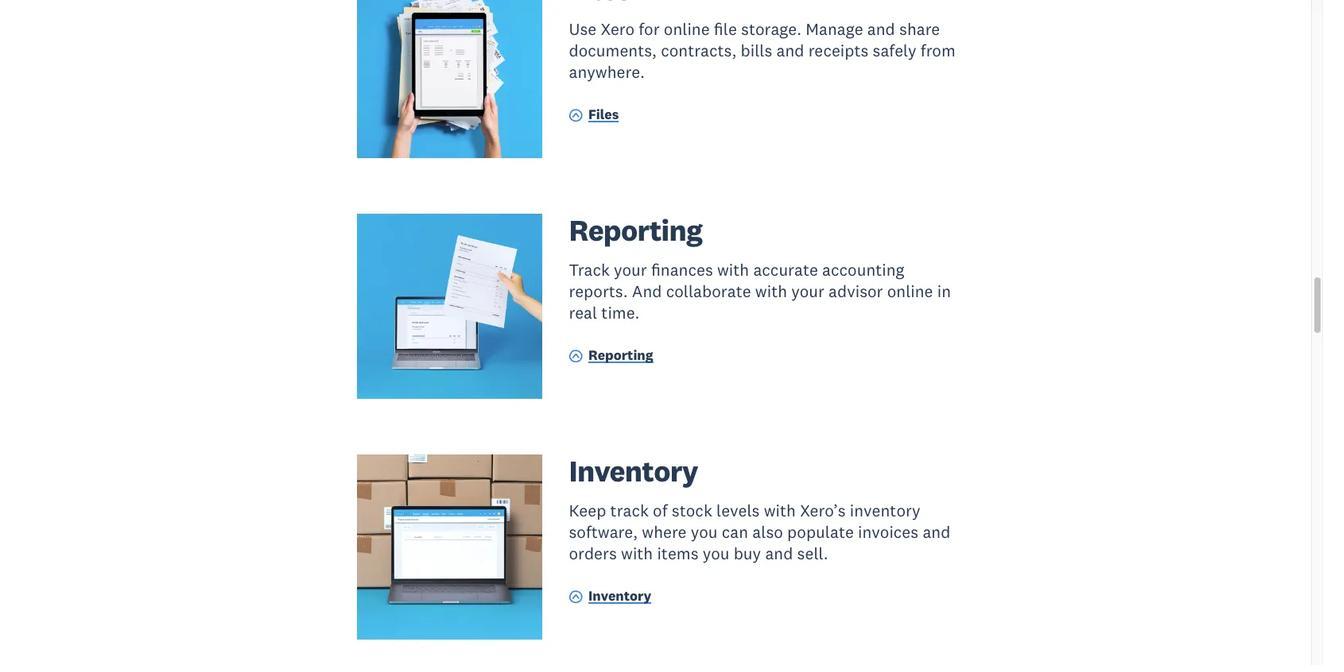 Task type: vqa. For each thing, say whether or not it's contained in the screenshot.
"Xero's"
yes



Task type: describe. For each thing, give the bounding box(es) containing it.
contracts,
[[661, 40, 737, 61]]

file
[[714, 18, 737, 40]]

for
[[639, 18, 660, 40]]

manage
[[806, 18, 863, 40]]

items
[[657, 543, 699, 565]]

accounting
[[822, 259, 905, 280]]

can
[[722, 522, 748, 543]]

files button
[[569, 105, 619, 127]]

safely
[[873, 40, 917, 61]]

buy
[[734, 543, 761, 565]]

with up also at the right
[[764, 500, 796, 521]]

invoices
[[858, 522, 919, 543]]

and up safely
[[867, 18, 895, 40]]

share
[[899, 18, 940, 40]]

use
[[569, 18, 597, 40]]

time.
[[601, 302, 640, 324]]

0 vertical spatial your
[[614, 259, 647, 280]]

orders
[[569, 543, 617, 565]]

collaborate
[[666, 281, 751, 302]]

from
[[921, 40, 956, 61]]

in
[[937, 281, 951, 302]]

receipts
[[808, 40, 869, 61]]

keep track of stock levels with xero's inventory software, where you can also populate invoices and orders with items you buy and sell.
[[569, 500, 951, 565]]

and right the invoices
[[923, 522, 951, 543]]

xero's
[[800, 500, 846, 521]]

real
[[569, 302, 597, 324]]

online inside use xero for online file storage. manage and share documents, contracts, bills and receipts safely from anywhere.
[[664, 18, 710, 40]]

populate
[[787, 522, 854, 543]]

of
[[653, 500, 668, 521]]

where
[[642, 522, 687, 543]]

files
[[588, 106, 619, 123]]



Task type: locate. For each thing, give the bounding box(es) containing it.
advisor
[[829, 281, 883, 302]]

and
[[632, 281, 662, 302]]

and
[[867, 18, 895, 40], [777, 40, 804, 61], [923, 522, 951, 543], [765, 543, 793, 565]]

1 vertical spatial online
[[887, 281, 933, 302]]

and down storage.
[[777, 40, 804, 61]]

0 horizontal spatial your
[[614, 259, 647, 280]]

storage.
[[741, 18, 802, 40]]

0 vertical spatial inventory
[[569, 452, 698, 490]]

your up and
[[614, 259, 647, 280]]

0 horizontal spatial online
[[664, 18, 710, 40]]

1 horizontal spatial online
[[887, 281, 933, 302]]

1 vertical spatial you
[[703, 543, 730, 565]]

accurate
[[753, 259, 818, 280]]

inventory
[[850, 500, 921, 521]]

online left in
[[887, 281, 933, 302]]

track your finances with accurate accounting reports. and collaborate with your advisor online in real time.
[[569, 259, 951, 324]]

inventory inside button
[[588, 588, 651, 605]]

xero
[[601, 18, 635, 40]]

0 vertical spatial online
[[664, 18, 710, 40]]

reporting button
[[569, 346, 653, 368]]

levels
[[716, 500, 760, 521]]

0 vertical spatial you
[[691, 522, 718, 543]]

finances
[[651, 259, 713, 280]]

online up the contracts, at the top of page
[[664, 18, 710, 40]]

track
[[569, 259, 610, 280]]

anywhere.
[[569, 62, 645, 83]]

reports.
[[569, 281, 628, 302]]

reporting inside button
[[588, 347, 653, 364]]

keep
[[569, 500, 606, 521]]

your down accurate on the top right of page
[[791, 281, 824, 302]]

bills
[[741, 40, 772, 61]]

1 vertical spatial inventory
[[588, 588, 651, 605]]

and down also at the right
[[765, 543, 793, 565]]

software,
[[569, 522, 638, 543]]

with
[[717, 259, 749, 280], [755, 281, 787, 302], [764, 500, 796, 521], [621, 543, 653, 565]]

reporting up track
[[569, 211, 702, 249]]

you down stock
[[691, 522, 718, 543]]

you
[[691, 522, 718, 543], [703, 543, 730, 565]]

stock
[[672, 500, 712, 521]]

you down can
[[703, 543, 730, 565]]

with down accurate on the top right of page
[[755, 281, 787, 302]]

with down where
[[621, 543, 653, 565]]

inventory
[[569, 452, 698, 490], [588, 588, 651, 605]]

1 vertical spatial reporting
[[588, 347, 653, 364]]

online
[[664, 18, 710, 40], [887, 281, 933, 302]]

inventory button
[[569, 587, 651, 609]]

inventory up track
[[569, 452, 698, 490]]

reporting
[[569, 211, 702, 249], [588, 347, 653, 364]]

also
[[753, 522, 783, 543]]

inventory down orders
[[588, 588, 651, 605]]

sell.
[[797, 543, 828, 565]]

with up collaborate
[[717, 259, 749, 280]]

your
[[614, 259, 647, 280], [791, 281, 824, 302]]

track
[[610, 500, 649, 521]]

reporting down time.
[[588, 347, 653, 364]]

1 horizontal spatial your
[[791, 281, 824, 302]]

online inside track your finances with accurate accounting reports. and collaborate with your advisor online in real time.
[[887, 281, 933, 302]]

use xero for online file storage. manage and share documents, contracts, bills and receipts safely from anywhere.
[[569, 18, 956, 83]]

0 vertical spatial reporting
[[569, 211, 702, 249]]

1 vertical spatial your
[[791, 281, 824, 302]]

documents,
[[569, 40, 657, 61]]



